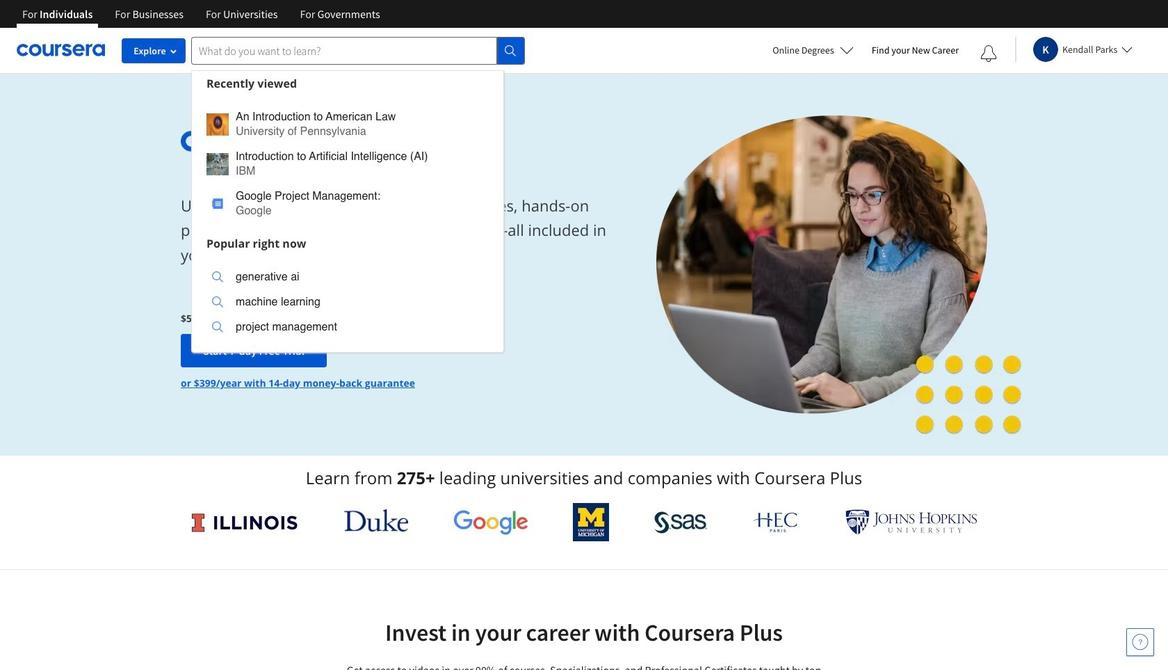 Task type: describe. For each thing, give the bounding box(es) containing it.
duke university image
[[344, 509, 409, 532]]

university of illinois at urbana-champaign image
[[191, 511, 299, 533]]

hec paris image
[[752, 508, 801, 536]]

help center image
[[1133, 634, 1149, 651]]

1 list box from the top
[[192, 96, 504, 231]]

2 list box from the top
[[192, 256, 504, 352]]



Task type: locate. For each thing, give the bounding box(es) containing it.
sas image
[[655, 511, 708, 533]]

banner navigation
[[11, 0, 391, 28]]

0 vertical spatial list box
[[192, 96, 504, 231]]

What do you want to learn? text field
[[191, 37, 497, 64]]

1 vertical spatial list box
[[192, 256, 504, 352]]

johns hopkins university image
[[846, 509, 978, 535]]

coursera image
[[17, 39, 105, 61]]

coursera plus image
[[181, 131, 393, 151]]

suggestion image image
[[207, 113, 229, 135], [207, 153, 229, 175], [212, 198, 223, 209], [212, 271, 223, 282], [212, 296, 223, 308], [212, 321, 223, 333]]

None search field
[[191, 37, 525, 352]]

university of michigan image
[[574, 503, 610, 541]]

autocomplete results list box
[[191, 70, 504, 352]]

list box
[[192, 96, 504, 231], [192, 256, 504, 352]]

google image
[[453, 509, 529, 535]]



